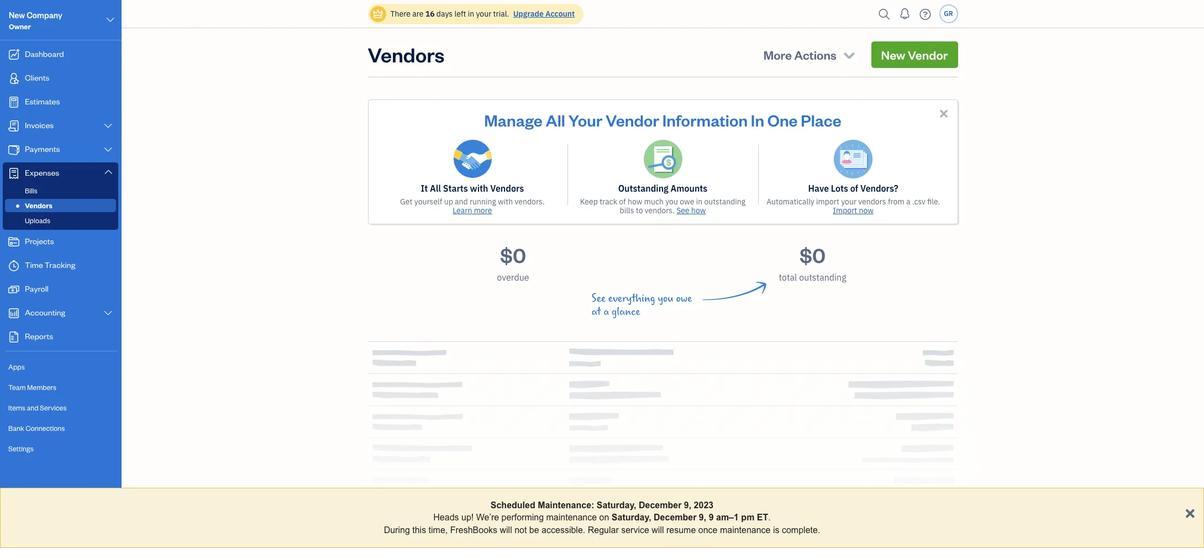 Task type: locate. For each thing, give the bounding box(es) containing it.
scheduled maintenance: saturday, december 9, 2023 heads up! we're performing maintenance on saturday, december 9, 9 am–1 pm et . during this time, freshbooks will not be accessible. regular service will resume once maintenance is complete.
[[384, 501, 821, 535]]

0 vertical spatial owe
[[680, 197, 695, 207]]

×
[[1185, 502, 1196, 522]]

0 horizontal spatial vendor
[[606, 109, 659, 130]]

see for see how
[[677, 206, 690, 216]]

will right service
[[652, 526, 664, 535]]

maintenance
[[546, 513, 597, 523], [720, 526, 771, 535]]

team members
[[8, 383, 56, 392]]

0 vertical spatial vendor
[[908, 47, 948, 62]]

days
[[437, 9, 453, 19]]

1 horizontal spatial $0
[[800, 242, 826, 268]]

new vendor
[[881, 47, 948, 62]]

payments link
[[3, 139, 118, 161]]

of
[[851, 183, 859, 194], [619, 197, 626, 207]]

payroll link
[[3, 279, 118, 301]]

and right 'up'
[[455, 197, 468, 207]]

connections
[[26, 424, 65, 433]]

1 horizontal spatial all
[[546, 109, 565, 130]]

and inside it all starts with vendors get yourself up and running with vendors. learn more
[[455, 197, 468, 207]]

of right track
[[619, 197, 626, 207]]

chevron large down image
[[105, 13, 116, 27], [103, 122, 113, 130], [103, 167, 113, 176], [103, 309, 113, 318]]

estimates link
[[3, 91, 118, 114]]

how down outstanding
[[628, 197, 643, 207]]

expense image
[[7, 168, 20, 179]]

owe right everything at the bottom
[[676, 292, 692, 305]]

close image
[[938, 107, 951, 120]]

0 vertical spatial in
[[468, 9, 474, 19]]

reports link
[[3, 326, 118, 349]]

money image
[[7, 284, 20, 295]]

0 vertical spatial all
[[546, 109, 565, 130]]

learn
[[453, 206, 472, 216]]

of inside have lots of vendors? automatically import your vendors from a .csv file. import now
[[851, 183, 859, 194]]

1 horizontal spatial new
[[881, 47, 906, 62]]

$0 overdue
[[497, 242, 529, 283]]

0 horizontal spatial outstanding
[[704, 197, 746, 207]]

see for see everything you owe at a glance
[[592, 292, 606, 305]]

see up the 'at'
[[592, 292, 606, 305]]

keep
[[580, 197, 598, 207]]

new down the 'search' icon
[[881, 47, 906, 62]]

vendors. for much
[[645, 206, 675, 216]]

2 vertical spatial vendors
[[25, 201, 52, 210]]

outstanding
[[618, 183, 669, 194]]

1 vertical spatial new
[[881, 47, 906, 62]]

have lots of vendors? image
[[834, 140, 873, 179]]

how inside keep track of how much you owe in outstanding bills to vendors.
[[628, 197, 643, 207]]

$0 total outstanding
[[779, 242, 847, 283]]

search image
[[876, 6, 894, 22]]

much
[[644, 197, 664, 207]]

$0 for $0 overdue
[[500, 242, 526, 268]]

new inside new vendor button
[[881, 47, 906, 62]]

and right items
[[27, 404, 38, 412]]

owe inside 'see everything you owe at a glance'
[[676, 292, 692, 305]]

1 horizontal spatial vendors
[[368, 41, 445, 67]]

1 horizontal spatial a
[[907, 197, 911, 207]]

outstanding right total
[[799, 272, 847, 283]]

will left the "not"
[[500, 526, 512, 535]]

of right lots
[[851, 183, 859, 194]]

0 vertical spatial your
[[476, 9, 492, 19]]

1 horizontal spatial vendors.
[[645, 206, 675, 216]]

1 horizontal spatial and
[[455, 197, 468, 207]]

1 will from the left
[[500, 526, 512, 535]]

estimates
[[25, 96, 60, 107]]

a inside have lots of vendors? automatically import your vendors from a .csv file. import now
[[907, 197, 911, 207]]

1 horizontal spatial will
[[652, 526, 664, 535]]

chevron large down image for expenses
[[103, 167, 113, 176]]

see down amounts at the top right of the page
[[677, 206, 690, 216]]

1 vertical spatial 9,
[[699, 513, 707, 523]]

services
[[40, 404, 67, 412]]

owe down amounts at the top right of the page
[[680, 197, 695, 207]]

in right left
[[468, 9, 474, 19]]

1 horizontal spatial outstanding
[[799, 272, 847, 283]]

2 $0 from the left
[[800, 242, 826, 268]]

vendor
[[908, 47, 948, 62], [606, 109, 659, 130]]

how down amounts at the top right of the page
[[692, 206, 706, 216]]

vendors. right the running
[[515, 197, 545, 207]]

items and services link
[[3, 399, 118, 418]]

0 horizontal spatial new
[[9, 10, 25, 20]]

saturday,
[[597, 501, 637, 510], [612, 513, 652, 523]]

vendor down "go to help" "icon"
[[908, 47, 948, 62]]

settings link
[[3, 439, 118, 459]]

your for days
[[476, 9, 492, 19]]

1 horizontal spatial your
[[841, 197, 857, 207]]

1 vertical spatial owe
[[676, 292, 692, 305]]

0 vertical spatial with
[[470, 183, 488, 194]]

1 vertical spatial vendors
[[490, 183, 524, 194]]

of for lots
[[851, 183, 859, 194]]

it
[[421, 183, 428, 194]]

1 vertical spatial of
[[619, 197, 626, 207]]

a
[[907, 197, 911, 207], [604, 306, 609, 318]]

0 horizontal spatial $0
[[500, 242, 526, 268]]

amounts
[[671, 183, 708, 194]]

1 vertical spatial outstanding
[[799, 272, 847, 283]]

now
[[859, 206, 874, 216]]

overdue
[[497, 272, 529, 283]]

vendors up the running
[[490, 183, 524, 194]]

your down lots
[[841, 197, 857, 207]]

vendors.
[[515, 197, 545, 207], [645, 206, 675, 216]]

members
[[27, 383, 56, 392]]

0 horizontal spatial will
[[500, 526, 512, 535]]

bank connections link
[[3, 419, 118, 438]]

and
[[455, 197, 468, 207], [27, 404, 38, 412]]

a left .csv
[[907, 197, 911, 207]]

see how
[[677, 206, 706, 216]]

you
[[666, 197, 678, 207], [658, 292, 674, 305]]

0 horizontal spatial of
[[619, 197, 626, 207]]

will
[[500, 526, 512, 535], [652, 526, 664, 535]]

0 horizontal spatial your
[[476, 9, 492, 19]]

owe
[[680, 197, 695, 207], [676, 292, 692, 305]]

file.
[[928, 197, 940, 207]]

0 vertical spatial december
[[639, 501, 682, 510]]

vendors inside it all starts with vendors get yourself up and running with vendors. learn more
[[490, 183, 524, 194]]

saturday, up on
[[597, 501, 637, 510]]

9, left 2023
[[684, 501, 692, 510]]

vendors up the uploads
[[25, 201, 52, 210]]

invoices link
[[3, 115, 118, 138]]

9
[[709, 513, 714, 523]]

chevron large down image inside invoices link
[[103, 122, 113, 130]]

1 vertical spatial maintenance
[[720, 526, 771, 535]]

0 vertical spatial new
[[9, 10, 25, 20]]

0 vertical spatial vendors
[[368, 41, 445, 67]]

there are 16 days left in your trial. upgrade account
[[391, 9, 575, 19]]

everything
[[608, 292, 655, 305]]

vendors down there
[[368, 41, 445, 67]]

1 vertical spatial all
[[430, 183, 441, 194]]

your for vendors?
[[841, 197, 857, 207]]

from
[[888, 197, 905, 207]]

once
[[699, 526, 718, 535]]

maintenance:
[[538, 501, 594, 510]]

1 vertical spatial vendor
[[606, 109, 659, 130]]

1 horizontal spatial maintenance
[[720, 526, 771, 535]]

1 horizontal spatial vendor
[[908, 47, 948, 62]]

1 vertical spatial in
[[696, 197, 703, 207]]

0 vertical spatial of
[[851, 183, 859, 194]]

0 horizontal spatial how
[[628, 197, 643, 207]]

0 horizontal spatial and
[[27, 404, 38, 412]]

maintenance down maintenance:
[[546, 513, 597, 523]]

and inside items and services link
[[27, 404, 38, 412]]

all left your
[[546, 109, 565, 130]]

outstanding amounts
[[618, 183, 708, 194]]

in
[[751, 109, 765, 130]]

vendors. inside keep track of how much you owe in outstanding bills to vendors.
[[645, 206, 675, 216]]

1 vertical spatial and
[[27, 404, 38, 412]]

in down amounts at the top right of the page
[[696, 197, 703, 207]]

all for manage
[[546, 109, 565, 130]]

vendor right your
[[606, 109, 659, 130]]

all inside it all starts with vendors get yourself up and running with vendors. learn more
[[430, 183, 441, 194]]

1 vertical spatial a
[[604, 306, 609, 318]]

on
[[600, 513, 609, 523]]

0 vertical spatial outstanding
[[704, 197, 746, 207]]

have
[[809, 183, 829, 194]]

vendors?
[[861, 183, 899, 194]]

new for new vendor
[[881, 47, 906, 62]]

1 vertical spatial you
[[658, 292, 674, 305]]

0 horizontal spatial see
[[592, 292, 606, 305]]

with right the running
[[498, 197, 513, 207]]

× dialog
[[0, 488, 1205, 548]]

vendors
[[368, 41, 445, 67], [490, 183, 524, 194], [25, 201, 52, 210]]

apps
[[8, 363, 25, 371]]

all right it
[[430, 183, 441, 194]]

you down 'outstanding amounts'
[[666, 197, 678, 207]]

1 vertical spatial with
[[498, 197, 513, 207]]

up!
[[462, 513, 474, 523]]

at
[[592, 306, 601, 318]]

0 horizontal spatial vendors
[[25, 201, 52, 210]]

0 horizontal spatial 9,
[[684, 501, 692, 510]]

scheduled
[[491, 501, 535, 510]]

0 vertical spatial maintenance
[[546, 513, 597, 523]]

new inside new company owner
[[9, 10, 25, 20]]

0 horizontal spatial a
[[604, 306, 609, 318]]

of for track
[[619, 197, 626, 207]]

new company owner
[[9, 10, 62, 31]]

of inside keep track of how much you owe in outstanding bills to vendors.
[[619, 197, 626, 207]]

freshbooks
[[450, 526, 498, 535]]

$0 inside $0 total outstanding
[[800, 242, 826, 268]]

1 vertical spatial your
[[841, 197, 857, 207]]

1 horizontal spatial in
[[696, 197, 703, 207]]

main element
[[0, 0, 149, 548]]

1 horizontal spatial of
[[851, 183, 859, 194]]

more
[[764, 47, 792, 62]]

time
[[25, 260, 43, 270]]

get
[[400, 197, 413, 207]]

items
[[8, 404, 25, 412]]

1 horizontal spatial see
[[677, 206, 690, 216]]

0 vertical spatial a
[[907, 197, 911, 207]]

owe inside keep track of how much you owe in outstanding bills to vendors.
[[680, 197, 695, 207]]

see inside 'see everything you owe at a glance'
[[592, 292, 606, 305]]

0 vertical spatial and
[[455, 197, 468, 207]]

outstanding down amounts at the top right of the page
[[704, 197, 746, 207]]

$0 inside the $0 overdue
[[500, 242, 526, 268]]

with
[[470, 183, 488, 194], [498, 197, 513, 207]]

0 vertical spatial you
[[666, 197, 678, 207]]

2 horizontal spatial vendors
[[490, 183, 524, 194]]

your inside have lots of vendors? automatically import your vendors from a .csv file. import now
[[841, 197, 857, 207]]

in
[[468, 9, 474, 19], [696, 197, 703, 207]]

you right everything at the bottom
[[658, 292, 674, 305]]

projects
[[25, 236, 54, 247]]

1 vertical spatial see
[[592, 292, 606, 305]]

a right the 'at'
[[604, 306, 609, 318]]

saturday, up service
[[612, 513, 652, 523]]

how
[[628, 197, 643, 207], [692, 206, 706, 216]]

vendors. inside it all starts with vendors get yourself up and running with vendors. learn more
[[515, 197, 545, 207]]

gr button
[[939, 4, 958, 23]]

time tracking link
[[3, 255, 118, 278]]

1 horizontal spatial with
[[498, 197, 513, 207]]

see
[[677, 206, 690, 216], [592, 292, 606, 305]]

9, left 9
[[699, 513, 707, 523]]

1 horizontal spatial how
[[692, 206, 706, 216]]

0 horizontal spatial all
[[430, 183, 441, 194]]

1 $0 from the left
[[500, 242, 526, 268]]

time tracking
[[25, 260, 75, 270]]

running
[[470, 197, 496, 207]]

import
[[817, 197, 840, 207]]

with up the running
[[470, 183, 488, 194]]

new up owner
[[9, 10, 25, 20]]

your left trial.
[[476, 9, 492, 19]]

maintenance down pm
[[720, 526, 771, 535]]

vendors. right to
[[645, 206, 675, 216]]

new for new company owner
[[9, 10, 25, 20]]

0 vertical spatial see
[[677, 206, 690, 216]]

0 horizontal spatial vendors.
[[515, 197, 545, 207]]



Task type: describe. For each thing, give the bounding box(es) containing it.
bank connections
[[8, 424, 65, 433]]

1 vertical spatial december
[[654, 513, 697, 523]]

vendors inside main element
[[25, 201, 52, 210]]

bills
[[25, 186, 37, 195]]

this
[[413, 526, 426, 535]]

you inside keep track of how much you owe in outstanding bills to vendors.
[[666, 197, 678, 207]]

report image
[[7, 332, 20, 343]]

owner
[[9, 22, 31, 31]]

bank
[[8, 424, 24, 433]]

uploads link
[[5, 214, 116, 227]]

outstanding amounts image
[[644, 140, 682, 179]]

one
[[768, 109, 798, 130]]

yourself
[[414, 197, 442, 207]]

all for it
[[430, 183, 441, 194]]

chevron large down image for invoices
[[103, 122, 113, 130]]

.csv
[[912, 197, 926, 207]]

gr
[[944, 9, 953, 18]]

keep track of how much you owe in outstanding bills to vendors.
[[580, 197, 746, 216]]

pm
[[741, 513, 755, 523]]

accessible.
[[542, 526, 586, 535]]

lots
[[831, 183, 849, 194]]

team members link
[[3, 378, 118, 397]]

settings
[[8, 444, 34, 453]]

glance
[[612, 306, 640, 318]]

during
[[384, 526, 410, 535]]

dashboard image
[[7, 49, 20, 60]]

see everything you owe at a glance
[[592, 292, 692, 318]]

more actions
[[764, 47, 837, 62]]

1 horizontal spatial 9,
[[699, 513, 707, 523]]

to
[[636, 206, 643, 216]]

you inside 'see everything you owe at a glance'
[[658, 292, 674, 305]]

are
[[412, 9, 424, 19]]

vendors. for vendors
[[515, 197, 545, 207]]

outstanding inside $0 total outstanding
[[799, 272, 847, 283]]

16
[[426, 9, 435, 19]]

vendors
[[859, 197, 887, 207]]

et
[[757, 513, 769, 523]]

0 horizontal spatial with
[[470, 183, 488, 194]]

chart image
[[7, 308, 20, 319]]

left
[[455, 9, 466, 19]]

crown image
[[372, 8, 384, 20]]

upgrade account link
[[511, 9, 575, 19]]

2023
[[694, 501, 714, 510]]

complete.
[[782, 526, 821, 535]]

0 horizontal spatial maintenance
[[546, 513, 597, 523]]

client image
[[7, 73, 20, 84]]

it all starts with vendors image
[[453, 140, 492, 179]]

projects link
[[3, 231, 118, 254]]

chevron large down image for accounting
[[103, 309, 113, 318]]

am–1
[[716, 513, 739, 523]]

notifications image
[[896, 3, 914, 25]]

expenses
[[25, 167, 59, 178]]

accounting link
[[3, 302, 118, 325]]

invoice image
[[7, 121, 20, 132]]

new vendor button
[[872, 41, 958, 68]]

payments
[[25, 144, 60, 154]]

$0 for $0 total outstanding
[[800, 242, 826, 268]]

bills
[[620, 206, 634, 216]]

bills link
[[5, 184, 116, 197]]

more
[[474, 206, 492, 216]]

project image
[[7, 237, 20, 248]]

payment image
[[7, 144, 20, 155]]

in inside keep track of how much you owe in outstanding bills to vendors.
[[696, 197, 703, 207]]

company
[[27, 10, 62, 20]]

import
[[833, 206, 858, 216]]

information
[[663, 109, 748, 130]]

timer image
[[7, 260, 20, 271]]

a inside 'see everything you owe at a glance'
[[604, 306, 609, 318]]

reports
[[25, 331, 53, 342]]

up
[[444, 197, 453, 207]]

payroll
[[25, 284, 49, 294]]

go to help image
[[917, 6, 934, 22]]

items and services
[[8, 404, 67, 412]]

total
[[779, 272, 797, 283]]

chevrondown image
[[842, 47, 857, 62]]

clients
[[25, 72, 49, 83]]

have lots of vendors? automatically import your vendors from a .csv file. import now
[[767, 183, 940, 216]]

place
[[801, 109, 842, 130]]

clients link
[[3, 67, 118, 90]]

outstanding inside keep track of how much you owe in outstanding bills to vendors.
[[704, 197, 746, 207]]

service
[[621, 526, 649, 535]]

dashboard link
[[3, 44, 118, 66]]

your
[[569, 109, 603, 130]]

0 vertical spatial 9,
[[684, 501, 692, 510]]

more actions button
[[754, 41, 867, 68]]

manage
[[484, 109, 543, 130]]

trial.
[[493, 9, 509, 19]]

manage all your vendor information in one place
[[484, 109, 842, 130]]

vendor inside button
[[908, 47, 948, 62]]

estimate image
[[7, 97, 20, 108]]

expenses link
[[3, 163, 118, 184]]

2 will from the left
[[652, 526, 664, 535]]

account
[[546, 9, 575, 19]]

uploads
[[25, 216, 50, 225]]

dashboard
[[25, 49, 64, 59]]

0 horizontal spatial in
[[468, 9, 474, 19]]

track
[[600, 197, 618, 207]]

chevron large down image
[[103, 145, 113, 154]]

upgrade
[[513, 9, 544, 19]]

we're
[[476, 513, 499, 523]]

heads
[[434, 513, 459, 523]]

apps link
[[3, 358, 118, 377]]

1 vertical spatial saturday,
[[612, 513, 652, 523]]

0 vertical spatial saturday,
[[597, 501, 637, 510]]



Task type: vqa. For each thing, say whether or not it's contained in the screenshot.
topmost :
no



